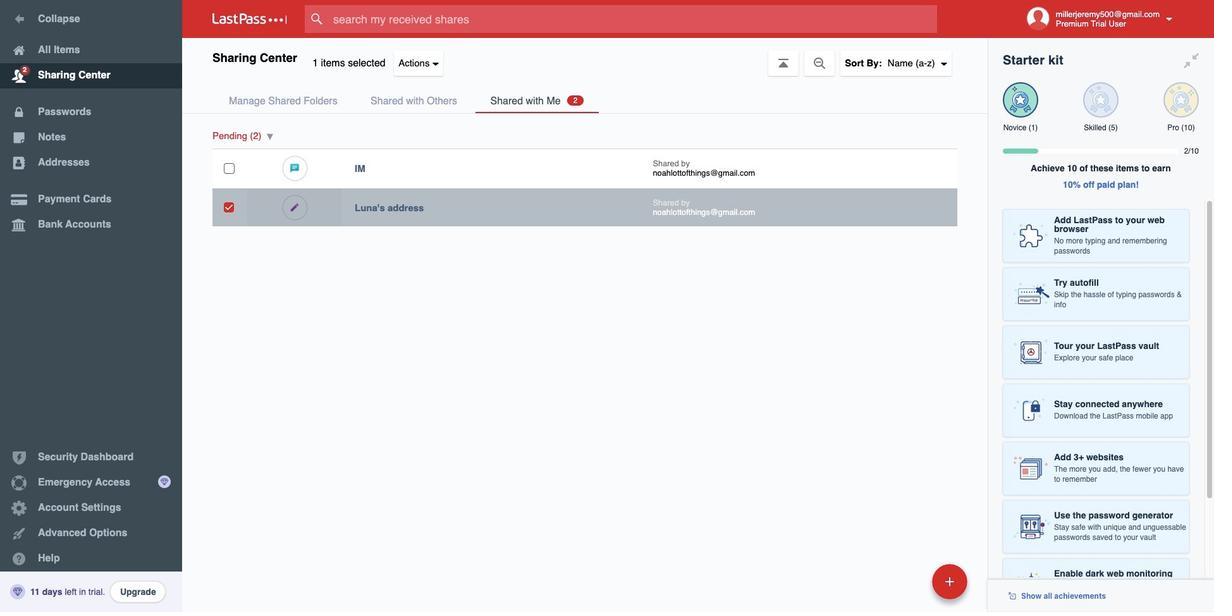Task type: vqa. For each thing, say whether or not it's contained in the screenshot.
New item image
yes



Task type: describe. For each thing, give the bounding box(es) containing it.
new item image
[[946, 577, 954, 586]]

vault options navigation
[[182, 38, 988, 76]]

main navigation navigation
[[0, 0, 182, 612]]



Task type: locate. For each thing, give the bounding box(es) containing it.
lastpass image
[[213, 13, 287, 25]]

new item navigation
[[928, 560, 975, 612]]

Search search field
[[305, 5, 962, 33]]

search my received shares text field
[[305, 5, 962, 33]]



